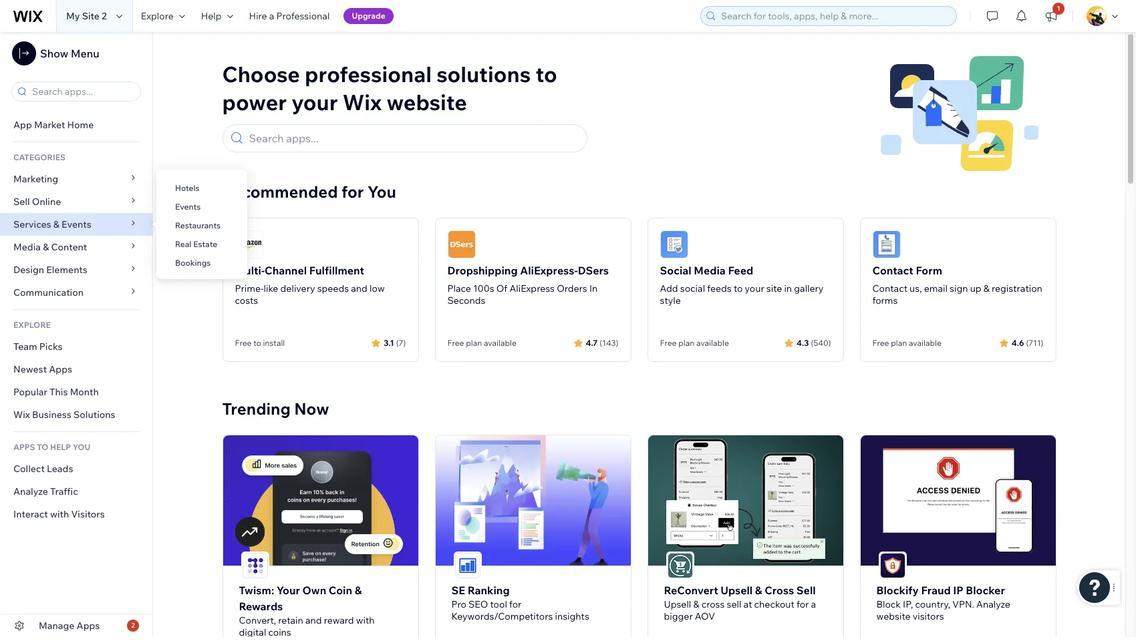Task type: locate. For each thing, give the bounding box(es) containing it.
1 available from the left
[[484, 338, 517, 348]]

to
[[536, 61, 557, 88], [734, 283, 743, 295], [253, 338, 261, 348]]

events down hotels
[[175, 202, 201, 212]]

1 horizontal spatial wix
[[343, 89, 382, 116]]

se
[[452, 584, 465, 597]]

to right solutions
[[536, 61, 557, 88]]

analyze inside blockify fraud ip blocker block ip, country, vpn. analyze website visitors
[[977, 599, 1011, 611]]

restaurants link
[[156, 215, 247, 237]]

1 horizontal spatial apps
[[77, 620, 100, 632]]

available for media
[[696, 338, 729, 348]]

business
[[32, 409, 71, 421]]

media up feeds
[[694, 264, 726, 277]]

digital
[[239, 627, 266, 638]]

seo
[[469, 599, 488, 611]]

apps for newest apps
[[49, 364, 72, 376]]

website down solutions
[[387, 89, 467, 116]]

site
[[767, 283, 782, 295]]

ip
[[953, 584, 964, 597]]

for right tool
[[509, 599, 522, 611]]

hire a professional link
[[241, 0, 338, 32]]

a right the checkout
[[811, 599, 816, 611]]

0 vertical spatial upsell
[[721, 584, 753, 597]]

1 vertical spatial contact
[[873, 283, 908, 295]]

1 horizontal spatial available
[[696, 338, 729, 348]]

for
[[342, 182, 364, 202], [509, 599, 522, 611], [797, 599, 809, 611]]

gallery
[[794, 283, 824, 295]]

0 horizontal spatial free plan available
[[447, 338, 517, 348]]

1 horizontal spatial upsell
[[721, 584, 753, 597]]

& left cross on the bottom right
[[755, 584, 762, 597]]

0 vertical spatial with
[[50, 509, 69, 521]]

2 available from the left
[[696, 338, 729, 348]]

leads
[[47, 463, 73, 475]]

& down the 'reconvert'
[[693, 599, 700, 611]]

1 vertical spatial to
[[734, 283, 743, 295]]

1 horizontal spatial a
[[811, 599, 816, 611]]

1 horizontal spatial media
[[694, 264, 726, 277]]

team picks
[[13, 341, 63, 353]]

and
[[351, 283, 368, 295], [305, 615, 322, 627]]

tool
[[490, 599, 507, 611]]

events inside sidebar element
[[62, 219, 91, 231]]

4 free from the left
[[873, 338, 889, 348]]

& right up
[[984, 283, 990, 295]]

free plan available down the forms
[[873, 338, 942, 348]]

0 vertical spatial 2
[[102, 10, 107, 22]]

0 vertical spatial contact
[[873, 264, 914, 277]]

and left low
[[351, 283, 368, 295]]

3.1 (7)
[[384, 338, 406, 348]]

social
[[680, 283, 705, 295]]

services
[[13, 219, 51, 231]]

keywords/competitors
[[452, 611, 553, 623]]

events
[[175, 202, 201, 212], [62, 219, 91, 231]]

1 vertical spatial media
[[694, 264, 726, 277]]

free plan available down style
[[660, 338, 729, 348]]

reconvert upsell & cross sell poster image
[[648, 436, 843, 566]]

fulfillment
[[309, 264, 364, 277]]

0 horizontal spatial your
[[292, 89, 338, 116]]

1 vertical spatial events
[[62, 219, 91, 231]]

0 vertical spatial media
[[13, 241, 41, 253]]

in
[[784, 283, 792, 295]]

available down feeds
[[696, 338, 729, 348]]

plan down seconds
[[466, 338, 482, 348]]

2 free plan available from the left
[[660, 338, 729, 348]]

analyze up interact
[[13, 486, 48, 498]]

hire
[[249, 10, 267, 22]]

1 vertical spatial 2
[[131, 622, 135, 630]]

Search apps... field
[[28, 82, 136, 101], [245, 125, 581, 152]]

1 horizontal spatial free plan available
[[660, 338, 729, 348]]

0 vertical spatial sell
[[13, 196, 30, 208]]

for right the checkout
[[797, 599, 809, 611]]

reconvert upsell & cross sell upsell & cross sell at checkout for a bigger aov
[[664, 584, 816, 623]]

1 horizontal spatial for
[[509, 599, 522, 611]]

1 vertical spatial search apps... field
[[245, 125, 581, 152]]

0 vertical spatial wix
[[343, 89, 382, 116]]

1 vertical spatial upsell
[[664, 599, 691, 611]]

4.7 (143)
[[586, 338, 619, 348]]

0 horizontal spatial events
[[62, 219, 91, 231]]

free plan available down seconds
[[447, 338, 517, 348]]

website down blockify
[[877, 611, 911, 623]]

with
[[50, 509, 69, 521], [356, 615, 375, 627]]

search apps... field up "home"
[[28, 82, 136, 101]]

1 vertical spatial with
[[356, 615, 375, 627]]

upgrade button
[[344, 8, 393, 24]]

like
[[264, 283, 278, 295]]

available down seconds
[[484, 338, 517, 348]]

2 horizontal spatial for
[[797, 599, 809, 611]]

1 vertical spatial wix
[[13, 409, 30, 421]]

1 horizontal spatial to
[[536, 61, 557, 88]]

plan down style
[[679, 338, 695, 348]]

sell right cross on the bottom right
[[797, 584, 816, 597]]

you
[[73, 442, 90, 453]]

communication link
[[0, 281, 152, 304]]

for inside reconvert upsell & cross sell upsell & cross sell at checkout for a bigger aov
[[797, 599, 809, 611]]

1 horizontal spatial analyze
[[977, 599, 1011, 611]]

for left you
[[342, 182, 364, 202]]

wix down professional
[[343, 89, 382, 116]]

1 button
[[1037, 0, 1066, 32]]

home
[[67, 119, 94, 131]]

1 free from the left
[[235, 338, 252, 348]]

hotels
[[175, 183, 200, 193]]

2 horizontal spatial plan
[[891, 338, 907, 348]]

apps to help you
[[13, 442, 90, 453]]

wix inside choose professional solutions to power your wix website
[[343, 89, 382, 116]]

& inside twism: your own coin & rewards convert, retain and reward with digital coins
[[355, 584, 362, 597]]

social
[[660, 264, 692, 277]]

convert,
[[239, 615, 276, 627]]

free down the forms
[[873, 338, 889, 348]]

my
[[66, 10, 80, 22]]

1 horizontal spatial and
[[351, 283, 368, 295]]

3 free from the left
[[660, 338, 677, 348]]

0 vertical spatial analyze
[[13, 486, 48, 498]]

upgrade
[[352, 11, 385, 21]]

upsell down the 'reconvert'
[[664, 599, 691, 611]]

available down us,
[[909, 338, 942, 348]]

dropshipping aliexpress-dsers place 100s of aliexpress orders in seconds
[[447, 264, 609, 307]]

with right 'reward'
[[356, 615, 375, 627]]

apps up this
[[49, 364, 72, 376]]

1 vertical spatial analyze
[[977, 599, 1011, 611]]

1 vertical spatial sell
[[797, 584, 816, 597]]

2 horizontal spatial available
[[909, 338, 942, 348]]

1 vertical spatial a
[[811, 599, 816, 611]]

us,
[[910, 283, 922, 295]]

retain
[[278, 615, 303, 627]]

contact left us,
[[873, 283, 908, 295]]

0 vertical spatial search apps... field
[[28, 82, 136, 101]]

channel
[[265, 264, 307, 277]]

0 horizontal spatial with
[[50, 509, 69, 521]]

and right retain
[[305, 615, 322, 627]]

app market home link
[[0, 114, 152, 136]]

0 horizontal spatial apps
[[49, 364, 72, 376]]

now
[[294, 399, 329, 419]]

free down seconds
[[447, 338, 464, 348]]

free down style
[[660, 338, 677, 348]]

search apps... field down choose professional solutions to power your wix website
[[245, 125, 581, 152]]

popular this month
[[13, 386, 99, 398]]

services & events link
[[0, 213, 152, 236]]

wix down the popular
[[13, 409, 30, 421]]

3 plan from the left
[[891, 338, 907, 348]]

solutions
[[437, 61, 531, 88]]

2 vertical spatial to
[[253, 338, 261, 348]]

design elements
[[13, 264, 87, 276]]

1 horizontal spatial 2
[[131, 622, 135, 630]]

1 contact from the top
[[873, 264, 914, 277]]

reconvert upsell & cross sell icon image
[[667, 553, 693, 579]]

2 plan from the left
[[679, 338, 695, 348]]

1 horizontal spatial plan
[[679, 338, 695, 348]]

0 horizontal spatial wix
[[13, 409, 30, 421]]

your inside social media feed add social feeds to your site in gallery style
[[745, 283, 764, 295]]

cross
[[702, 599, 725, 611]]

plan down the forms
[[891, 338, 907, 348]]

0 horizontal spatial upsell
[[664, 599, 691, 611]]

2 right manage apps
[[131, 622, 135, 630]]

feed
[[728, 264, 753, 277]]

free plan available for contact
[[873, 338, 942, 348]]

1 horizontal spatial sell
[[797, 584, 816, 597]]

upsell
[[721, 584, 753, 597], [664, 599, 691, 611]]

your right power
[[292, 89, 338, 116]]

traffic
[[50, 486, 78, 498]]

2 free from the left
[[447, 338, 464, 348]]

free left install
[[235, 338, 252, 348]]

sell left online
[[13, 196, 30, 208]]

0 vertical spatial website
[[387, 89, 467, 116]]

your
[[277, 584, 300, 597]]

to inside choose professional solutions to power your wix website
[[536, 61, 557, 88]]

communication
[[13, 287, 86, 299]]

0 horizontal spatial media
[[13, 241, 41, 253]]

0 vertical spatial a
[[269, 10, 274, 22]]

wix inside 'link'
[[13, 409, 30, 421]]

dropshipping aliexpress-dsers logo image
[[447, 231, 476, 259]]

0 horizontal spatial search apps... field
[[28, 82, 136, 101]]

0 horizontal spatial analyze
[[13, 486, 48, 498]]

1 horizontal spatial search apps... field
[[245, 125, 581, 152]]

with inside twism: your own coin & rewards convert, retain and reward with digital coins
[[356, 615, 375, 627]]

popular this month link
[[0, 381, 152, 404]]

media up design
[[13, 241, 41, 253]]

0 horizontal spatial a
[[269, 10, 274, 22]]

0 horizontal spatial and
[[305, 615, 322, 627]]

0 vertical spatial your
[[292, 89, 338, 116]]

apps for manage apps
[[77, 620, 100, 632]]

1 vertical spatial your
[[745, 283, 764, 295]]

0 horizontal spatial sell
[[13, 196, 30, 208]]

0 vertical spatial to
[[536, 61, 557, 88]]

coins
[[268, 627, 291, 638]]

1 horizontal spatial website
[[877, 611, 911, 623]]

1 vertical spatial and
[[305, 615, 322, 627]]

with inside interact with visitors link
[[50, 509, 69, 521]]

4.3 (540)
[[797, 338, 831, 348]]

0 vertical spatial and
[[351, 283, 368, 295]]

0 horizontal spatial available
[[484, 338, 517, 348]]

to down feed
[[734, 283, 743, 295]]

contact down contact form logo
[[873, 264, 914, 277]]

1 free plan available from the left
[[447, 338, 517, 348]]

3 available from the left
[[909, 338, 942, 348]]

available for form
[[909, 338, 942, 348]]

of
[[496, 283, 507, 295]]

analyze down blocker
[[977, 599, 1011, 611]]

0 horizontal spatial 2
[[102, 10, 107, 22]]

apps inside "link"
[[49, 364, 72, 376]]

1 vertical spatial apps
[[77, 620, 100, 632]]

contact form contact us, email sign up & registration forms
[[873, 264, 1043, 307]]

contact form logo image
[[873, 231, 901, 259]]

to left install
[[253, 338, 261, 348]]

2 horizontal spatial to
[[734, 283, 743, 295]]

your left site on the right top of the page
[[745, 283, 764, 295]]

1 horizontal spatial your
[[745, 283, 764, 295]]

professional
[[276, 10, 330, 22]]

social media feed logo image
[[660, 231, 688, 259]]

with down the 'traffic'
[[50, 509, 69, 521]]

plan for social
[[679, 338, 695, 348]]

4.6 (711)
[[1012, 338, 1044, 348]]

1 vertical spatial website
[[877, 611, 911, 623]]

events up media & content link
[[62, 219, 91, 231]]

2 right the site
[[102, 10, 107, 22]]

se ranking icon image
[[455, 553, 480, 579]]

4.6
[[1012, 338, 1024, 348]]

free plan available
[[447, 338, 517, 348], [660, 338, 729, 348], [873, 338, 942, 348]]

& left the content
[[43, 241, 49, 253]]

& right 'coin'
[[355, 584, 362, 597]]

help button
[[193, 0, 241, 32]]

for inside the se ranking pro seo tool for keywords/competitors insights
[[509, 599, 522, 611]]

1 horizontal spatial events
[[175, 202, 201, 212]]

3 free plan available from the left
[[873, 338, 942, 348]]

sell inside reconvert upsell & cross sell upsell & cross sell at checkout for a bigger aov
[[797, 584, 816, 597]]

plan
[[466, 338, 482, 348], [679, 338, 695, 348], [891, 338, 907, 348]]

twism: your own coin & rewards icon image
[[242, 553, 268, 579]]

0 horizontal spatial website
[[387, 89, 467, 116]]

(711)
[[1026, 338, 1044, 348]]

sign
[[950, 283, 968, 295]]

2 horizontal spatial free plan available
[[873, 338, 942, 348]]

add
[[660, 283, 678, 295]]

0 horizontal spatial plan
[[466, 338, 482, 348]]

upsell up sell
[[721, 584, 753, 597]]

seconds
[[447, 295, 486, 307]]

to inside social media feed add social feeds to your site in gallery style
[[734, 283, 743, 295]]

explore
[[141, 10, 174, 22]]

1 plan from the left
[[466, 338, 482, 348]]

interact
[[13, 509, 48, 521]]

apps right manage
[[77, 620, 100, 632]]

0 vertical spatial apps
[[49, 364, 72, 376]]

1 horizontal spatial with
[[356, 615, 375, 627]]

pro
[[452, 599, 466, 611]]

multi-
[[235, 264, 265, 277]]

available
[[484, 338, 517, 348], [696, 338, 729, 348], [909, 338, 942, 348]]

a right the hire
[[269, 10, 274, 22]]



Task type: vqa. For each thing, say whether or not it's contained in the screenshot.


Task type: describe. For each thing, give the bounding box(es) containing it.
real estate
[[175, 239, 217, 249]]

marketing link
[[0, 168, 152, 190]]

team picks link
[[0, 336, 152, 358]]

restaurants
[[175, 221, 221, 231]]

plan for dropshipping
[[466, 338, 482, 348]]

at
[[744, 599, 752, 611]]

free for multi-channel fulfillment
[[235, 338, 252, 348]]

site
[[82, 10, 100, 22]]

se ranking pro seo tool for keywords/competitors insights
[[452, 584, 589, 623]]

analyze traffic link
[[0, 481, 152, 503]]

(540)
[[811, 338, 831, 348]]

you
[[367, 182, 396, 202]]

social media feed add social feeds to your site in gallery style
[[660, 264, 824, 307]]

show
[[40, 47, 68, 60]]

registration
[[992, 283, 1043, 295]]

costs
[[235, 295, 258, 307]]

website inside blockify fraud ip blocker block ip, country, vpn. analyze website visitors
[[877, 611, 911, 623]]

ip,
[[903, 599, 913, 611]]

aliexpress-
[[520, 264, 578, 277]]

multi-channel fulfillment logo image
[[235, 231, 263, 259]]

collect
[[13, 463, 45, 475]]

aov
[[695, 611, 715, 623]]

blocker
[[966, 584, 1005, 597]]

feeds
[[707, 283, 732, 295]]

bookings link
[[156, 252, 247, 275]]

collect leads
[[13, 463, 73, 475]]

available for aliexpress-
[[484, 338, 517, 348]]

collect leads link
[[0, 458, 152, 481]]

& inside "contact form contact us, email sign up & registration forms"
[[984, 283, 990, 295]]

popular
[[13, 386, 47, 398]]

this
[[49, 386, 68, 398]]

insights
[[555, 611, 589, 623]]

estate
[[193, 239, 217, 249]]

(143)
[[600, 338, 619, 348]]

trending
[[222, 399, 291, 419]]

delivery
[[280, 283, 315, 295]]

2 contact from the top
[[873, 283, 908, 295]]

sell inside 'link'
[[13, 196, 30, 208]]

twism: your own coin & rewards poster image
[[223, 436, 418, 566]]

sell online
[[13, 196, 61, 208]]

media inside social media feed add social feeds to your site in gallery style
[[694, 264, 726, 277]]

your inside choose professional solutions to power your wix website
[[292, 89, 338, 116]]

se ranking poster image
[[435, 436, 631, 566]]

plan for contact
[[891, 338, 907, 348]]

coin
[[329, 584, 352, 597]]

dropshipping
[[447, 264, 518, 277]]

sidebar element
[[0, 32, 153, 638]]

media inside sidebar element
[[13, 241, 41, 253]]

and inside twism: your own coin & rewards convert, retain and reward with digital coins
[[305, 615, 322, 627]]

0 horizontal spatial to
[[253, 338, 261, 348]]

Search for tools, apps, help & more... field
[[717, 7, 952, 25]]

fraud
[[921, 584, 951, 597]]

speeds
[[317, 283, 349, 295]]

hotels link
[[156, 177, 247, 200]]

place
[[447, 283, 471, 295]]

reward
[[324, 615, 354, 627]]

market
[[34, 119, 65, 131]]

1
[[1057, 4, 1060, 13]]

orders
[[557, 283, 587, 295]]

website inside choose professional solutions to power your wix website
[[387, 89, 467, 116]]

dsers
[[578, 264, 609, 277]]

0 horizontal spatial for
[[342, 182, 364, 202]]

services & events
[[13, 219, 91, 231]]

marketing
[[13, 173, 58, 185]]

install
[[263, 338, 285, 348]]

free plan available for social
[[660, 338, 729, 348]]

month
[[70, 386, 99, 398]]

4.3
[[797, 338, 809, 348]]

to
[[37, 442, 48, 453]]

block
[[877, 599, 901, 611]]

categories
[[13, 152, 66, 162]]

style
[[660, 295, 681, 307]]

email
[[924, 283, 948, 295]]

picks
[[39, 341, 63, 353]]

own
[[302, 584, 326, 597]]

& up media & content
[[53, 219, 59, 231]]

choose professional solutions to power your wix website
[[222, 61, 557, 116]]

wix business solutions
[[13, 409, 115, 421]]

analyze inside analyze traffic link
[[13, 486, 48, 498]]

real
[[175, 239, 191, 249]]

content
[[51, 241, 87, 253]]

2 inside sidebar element
[[131, 622, 135, 630]]

blockify fraud ip blocker poster image
[[861, 436, 1056, 566]]

choose
[[222, 61, 300, 88]]

free for contact form
[[873, 338, 889, 348]]

team
[[13, 341, 37, 353]]

vpn.
[[953, 599, 975, 611]]

blockify
[[877, 584, 919, 597]]

free plan available for dropshipping
[[447, 338, 517, 348]]

help
[[50, 442, 71, 453]]

(7)
[[396, 338, 406, 348]]

my site 2
[[66, 10, 107, 22]]

country,
[[915, 599, 951, 611]]

interact with visitors link
[[0, 503, 152, 526]]

newest
[[13, 364, 47, 376]]

search apps... field inside sidebar element
[[28, 82, 136, 101]]

menu
[[71, 47, 99, 60]]

manage
[[39, 620, 74, 632]]

wix business solutions link
[[0, 404, 152, 426]]

media & content link
[[0, 236, 152, 259]]

professional
[[305, 61, 432, 88]]

and inside multi-channel fulfillment prime-like delivery speeds and low costs
[[351, 283, 368, 295]]

a inside reconvert upsell & cross sell upsell & cross sell at checkout for a bigger aov
[[811, 599, 816, 611]]

free for social media feed
[[660, 338, 677, 348]]

0 vertical spatial events
[[175, 202, 201, 212]]

recommended
[[222, 182, 338, 202]]

blockify fraud ip blocker icon image
[[880, 553, 905, 579]]

analyze traffic
[[13, 486, 78, 498]]

free for dropshipping aliexpress-dsers
[[447, 338, 464, 348]]

100s
[[473, 283, 494, 295]]



